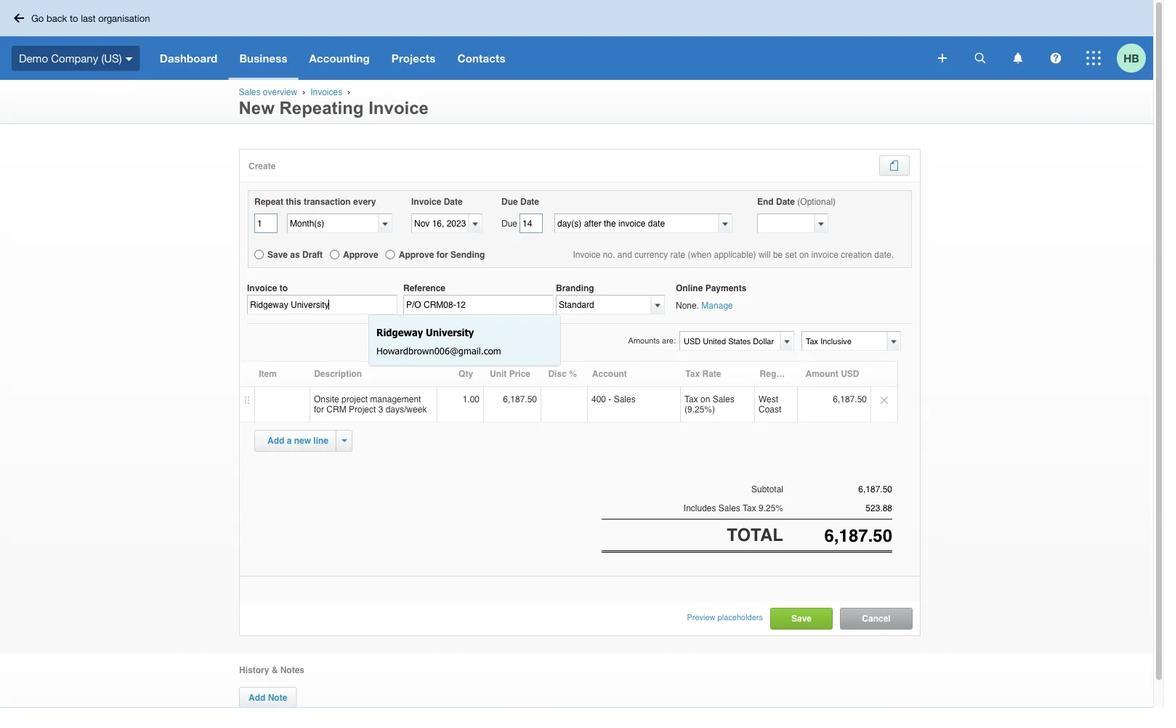 Task type: locate. For each thing, give the bounding box(es) containing it.
add note
[[249, 693, 287, 703]]

0 horizontal spatial save
[[268, 250, 288, 260]]

for left sending
[[437, 250, 448, 260]]

approve right approve "radio"
[[343, 250, 379, 260]]

save right "placeholders"
[[792, 614, 812, 624]]

accounting button
[[298, 36, 381, 80]]

None text field
[[288, 214, 379, 233], [758, 214, 815, 233], [247, 295, 398, 315], [557, 296, 651, 314], [680, 332, 779, 350], [803, 332, 900, 350], [784, 504, 893, 514], [288, 214, 379, 233], [758, 214, 815, 233], [247, 295, 398, 315], [557, 296, 651, 314], [680, 332, 779, 350], [803, 332, 900, 350], [784, 504, 893, 514]]

invoice left no.
[[573, 250, 601, 260]]

sales up new
[[239, 87, 261, 97]]

1 horizontal spatial on
[[800, 250, 809, 260]]

for
[[437, 250, 448, 260], [314, 405, 324, 415]]

end
[[757, 197, 774, 207]]

end date (optional)
[[757, 197, 836, 207]]

0 vertical spatial due
[[502, 197, 518, 207]]

university
[[426, 327, 474, 338]]

6,187.50 down usd
[[833, 395, 867, 405]]

ridgeway
[[377, 327, 423, 338]]

0 horizontal spatial 6,187.50
[[503, 395, 537, 405]]

3
[[378, 405, 383, 415]]

save as draft
[[268, 250, 323, 260]]

1 horizontal spatial add
[[268, 436, 284, 446]]

to left last in the top left of the page
[[70, 12, 78, 24]]

1 horizontal spatial for
[[437, 250, 448, 260]]

no.
[[603, 250, 615, 260]]

rate
[[671, 250, 686, 260]]

rate
[[703, 369, 721, 379]]

invoice down 'save as draft' option at left
[[247, 283, 277, 293]]

1 vertical spatial save
[[792, 614, 812, 624]]

due left due date text box
[[502, 218, 518, 229]]

› right invoices
[[348, 87, 351, 97]]

1 › from the left
[[302, 87, 306, 97]]

delete line item image
[[872, 387, 898, 414]]

9.25%
[[759, 504, 784, 514]]

sales inside tax on sales (9.25%)
[[713, 395, 735, 405]]

coast
[[759, 405, 782, 415]]

amount usd
[[806, 369, 860, 379]]

0 horizontal spatial add
[[249, 693, 266, 703]]

1 approve from the left
[[343, 250, 379, 260]]

branding
[[556, 283, 594, 293]]

approve for sending
[[399, 250, 485, 260]]

on right set on the right top of the page
[[800, 250, 809, 260]]

set
[[785, 250, 797, 260]]

0 vertical spatial save
[[268, 250, 288, 260]]

&
[[272, 666, 278, 676]]

sales overview › invoices › new repeating invoice
[[239, 87, 429, 118]]

2 horizontal spatial date
[[776, 197, 795, 207]]

None text field
[[254, 214, 278, 233], [555, 214, 719, 233], [784, 485, 893, 495], [784, 526, 893, 546], [254, 214, 278, 233], [555, 214, 719, 233], [784, 485, 893, 495], [784, 526, 893, 546]]

1 vertical spatial on
[[701, 395, 710, 405]]

1 horizontal spatial save
[[792, 614, 812, 624]]

0 horizontal spatial approve
[[343, 250, 379, 260]]

1 vertical spatial for
[[314, 405, 324, 415]]

0 vertical spatial on
[[800, 250, 809, 260]]

sales down rate
[[713, 395, 735, 405]]

onsite
[[314, 395, 339, 405]]

sales inside sales overview › invoices › new repeating invoice
[[239, 87, 261, 97]]

1 horizontal spatial ›
[[348, 87, 351, 97]]

cancel
[[862, 614, 891, 624]]

due
[[502, 197, 518, 207], [502, 218, 518, 229]]

company
[[51, 52, 98, 65]]

1 horizontal spatial approve
[[399, 250, 434, 260]]

due for due date
[[502, 197, 518, 207]]

1 vertical spatial tax
[[685, 395, 698, 405]]

invoice for invoice no.                                                            and currency rate (when applicable)                                                          will be set on invoice creation date.
[[573, 250, 601, 260]]

invoice no.                                                            and currency rate (when applicable)                                                          will be set on invoice creation date.
[[573, 250, 894, 260]]

save left as
[[268, 250, 288, 260]]

preview
[[687, 613, 716, 622]]

this
[[286, 197, 301, 207]]

6,187.50
[[503, 395, 537, 405], [833, 395, 867, 405]]

west
[[759, 395, 779, 405]]

on down tax rate at the right of the page
[[701, 395, 710, 405]]

invoice                                                                date
[[411, 197, 463, 207]]

approve right approve for sending option
[[399, 250, 434, 260]]

2 due from the top
[[502, 218, 518, 229]]

line
[[314, 436, 329, 446]]

1 due from the top
[[502, 197, 518, 207]]

0 horizontal spatial to
[[70, 12, 78, 24]]

invoice inside sales overview › invoices › new repeating invoice
[[369, 98, 429, 118]]

add inside "link"
[[249, 693, 266, 703]]

1 horizontal spatial to
[[280, 283, 288, 293]]

invoice
[[369, 98, 429, 118], [411, 197, 441, 207], [573, 250, 601, 260], [247, 283, 277, 293]]

organisation
[[98, 12, 150, 24]]

invoice
[[812, 250, 839, 260]]

1 vertical spatial to
[[280, 283, 288, 293]]

3 date from the left
[[776, 197, 795, 207]]

1 horizontal spatial date
[[520, 197, 539, 207]]

-
[[609, 395, 612, 405]]

0 vertical spatial add
[[268, 436, 284, 446]]

1 horizontal spatial 6,187.50
[[833, 395, 867, 405]]

0 horizontal spatial on
[[701, 395, 710, 405]]

6,187.50 down 'price'
[[503, 395, 537, 405]]

approve for approve
[[343, 250, 379, 260]]

tax
[[686, 369, 700, 379], [685, 395, 698, 405], [743, 504, 756, 514]]

tax down tax rate at the right of the page
[[685, 395, 698, 405]]

Due Date text field
[[520, 214, 543, 233]]

includes sales tax 9.25%
[[684, 504, 784, 514]]

approve
[[343, 250, 379, 260], [399, 250, 434, 260]]

date up invoice                                                                date text field
[[444, 197, 463, 207]]

accounting
[[309, 52, 370, 65]]

add left note
[[249, 693, 266, 703]]

svg image
[[14, 13, 24, 23], [1087, 51, 1101, 65], [975, 53, 986, 64], [1051, 53, 1062, 64], [938, 54, 947, 63], [126, 57, 133, 61]]

last
[[81, 12, 96, 24]]

demo
[[19, 52, 48, 65]]

tax left "9.25%"
[[743, 504, 756, 514]]

› left invoices link
[[302, 87, 306, 97]]

add left a
[[268, 436, 284, 446]]

0 horizontal spatial ›
[[302, 87, 306, 97]]

›
[[302, 87, 306, 97], [348, 87, 351, 97]]

tax for tax on sales (9.25%)
[[685, 395, 698, 405]]

0 vertical spatial for
[[437, 250, 448, 260]]

to down save as draft
[[280, 283, 288, 293]]

0 horizontal spatial for
[[314, 405, 324, 415]]

2 date from the left
[[520, 197, 539, 207]]

2 6,187.50 from the left
[[833, 395, 867, 405]]

2 approve from the left
[[399, 250, 434, 260]]

price
[[509, 369, 531, 379]]

navigation containing dashboard
[[149, 36, 928, 80]]

amounts are:
[[628, 336, 676, 345]]

save inside button
[[792, 614, 812, 624]]

0 vertical spatial tax
[[686, 369, 700, 379]]

0 horizontal spatial date
[[444, 197, 463, 207]]

date for invoice
[[444, 197, 463, 207]]

business
[[239, 52, 288, 65]]

amount
[[806, 369, 839, 379]]

due right invoice                                                                date
[[502, 197, 518, 207]]

applicable)
[[714, 250, 756, 260]]

1 vertical spatial add
[[249, 693, 266, 703]]

banner
[[0, 0, 1154, 80]]

0 vertical spatial to
[[70, 12, 78, 24]]

banner containing dashboard
[[0, 0, 1154, 80]]

tax inside tax on sales (9.25%)
[[685, 395, 698, 405]]

for left crm
[[314, 405, 324, 415]]

history & notes
[[239, 666, 305, 676]]

1 date from the left
[[444, 197, 463, 207]]

date
[[444, 197, 463, 207], [520, 197, 539, 207], [776, 197, 795, 207]]

Reference text field
[[403, 295, 554, 315]]

1 vertical spatial due
[[502, 218, 518, 229]]

invoice up invoice                                                                date text field
[[411, 197, 441, 207]]

overview
[[263, 87, 297, 97]]

online
[[676, 283, 703, 293]]

howardbrown006@gmail.com
[[377, 345, 501, 356]]

invoice down projects
[[369, 98, 429, 118]]

repeat this transaction every
[[254, 197, 376, 207]]

sales
[[239, 87, 261, 97], [614, 395, 636, 405], [713, 395, 735, 405], [719, 504, 741, 514]]

create
[[249, 161, 276, 171]]

are:
[[662, 336, 676, 345]]

manage
[[702, 301, 733, 311]]

date up due date text box
[[520, 197, 539, 207]]

repeat
[[254, 197, 284, 207]]

go
[[31, 12, 44, 24]]

tax left rate
[[686, 369, 700, 379]]

creation
[[841, 250, 872, 260]]

date right end
[[776, 197, 795, 207]]

item
[[259, 369, 277, 379]]

due date
[[502, 197, 539, 207]]

on
[[800, 250, 809, 260], [701, 395, 710, 405]]

navigation
[[149, 36, 928, 80]]

disc
[[548, 369, 567, 379]]

new
[[294, 436, 311, 446]]

add a new line link
[[259, 431, 337, 451]]

placeholders
[[718, 613, 763, 622]]

and
[[618, 250, 632, 260]]

none.
[[676, 301, 699, 311]]



Task type: describe. For each thing, give the bounding box(es) containing it.
qty
[[459, 369, 473, 379]]

save button
[[771, 609, 832, 629]]

as
[[290, 250, 300, 260]]

contacts button
[[447, 36, 517, 80]]

be
[[773, 250, 783, 260]]

invoices
[[311, 87, 343, 97]]

invoice for invoice to
[[247, 283, 277, 293]]

amounts
[[628, 336, 660, 345]]

management
[[370, 395, 421, 405]]

hb
[[1124, 52, 1140, 65]]

sales right includes at the bottom right of page
[[719, 504, 741, 514]]

tax for tax rate
[[686, 369, 700, 379]]

400 - sales
[[592, 395, 636, 405]]

(9.25%)
[[685, 405, 715, 415]]

svg image inside go back to last organisation link
[[14, 13, 24, 23]]

demo company (us)
[[19, 52, 122, 65]]

payments
[[706, 283, 747, 293]]

go back to last organisation link
[[9, 7, 159, 30]]

add for add a new line
[[268, 436, 284, 446]]

2 › from the left
[[348, 87, 351, 97]]

hb button
[[1117, 36, 1154, 80]]

to inside go back to last organisation link
[[70, 12, 78, 24]]

sales overview link
[[239, 87, 297, 97]]

projects button
[[381, 36, 447, 80]]

preview placeholders link
[[687, 608, 763, 628]]

preview placeholders
[[687, 613, 763, 622]]

contacts
[[458, 52, 506, 65]]

back
[[46, 12, 67, 24]]

%
[[569, 369, 577, 379]]

includes
[[684, 504, 716, 514]]

notes
[[280, 666, 305, 676]]

unit price
[[490, 369, 531, 379]]

dashboard
[[160, 52, 218, 65]]

(when
[[688, 250, 712, 260]]

1 6,187.50 from the left
[[503, 395, 537, 405]]

project
[[349, 405, 376, 415]]

1.00
[[463, 395, 480, 405]]

new
[[239, 98, 275, 118]]

west coast
[[759, 395, 782, 415]]

2 vertical spatial tax
[[743, 504, 756, 514]]

subtotal
[[752, 484, 784, 495]]

approve for approve for sending
[[399, 250, 434, 260]]

go back to last organisation
[[31, 12, 150, 24]]

add for add note
[[249, 693, 266, 703]]

on inside tax on sales (9.25%)
[[701, 395, 710, 405]]

invoices link
[[311, 87, 343, 97]]

reference
[[403, 283, 446, 293]]

history
[[239, 666, 269, 676]]

sales right -
[[614, 395, 636, 405]]

crm
[[327, 405, 346, 415]]

onsite project management for crm project 3 days/week
[[314, 395, 427, 415]]

for inside onsite project management for crm project 3 days/week
[[314, 405, 324, 415]]

region
[[760, 369, 790, 379]]

cancel link
[[841, 609, 912, 629]]

date for due
[[520, 197, 539, 207]]

(us)
[[101, 52, 122, 65]]

save for save as draft
[[268, 250, 288, 260]]

note
[[268, 693, 287, 703]]

demo company (us) button
[[0, 36, 149, 80]]

tax rate
[[686, 369, 721, 379]]

projects
[[392, 52, 436, 65]]

repeating
[[280, 98, 364, 118]]

svg image
[[1014, 53, 1023, 64]]

add note link
[[239, 688, 297, 709]]

draft
[[302, 250, 323, 260]]

Approve radio
[[330, 250, 339, 260]]

description
[[314, 369, 362, 379]]

date for end
[[776, 197, 795, 207]]

svg image inside 'demo company (us)' popup button
[[126, 57, 133, 61]]

due for due
[[502, 218, 518, 229]]

add a new line
[[268, 436, 329, 446]]

a
[[287, 436, 292, 446]]

project
[[342, 395, 368, 405]]

(optional)
[[798, 197, 836, 207]]

usd
[[841, 369, 860, 379]]

dashboard link
[[149, 36, 229, 80]]

more add line options... image
[[342, 440, 347, 443]]

currency
[[635, 250, 668, 260]]

manage link
[[702, 301, 733, 311]]

Invoice                                                                Date text field
[[412, 214, 469, 233]]

total
[[727, 525, 784, 545]]

invoice for invoice                                                                date
[[411, 197, 441, 207]]

every
[[353, 197, 376, 207]]

save for save
[[792, 614, 812, 624]]

account
[[592, 369, 627, 379]]

business button
[[229, 36, 298, 80]]

Save as Draft radio
[[254, 250, 264, 260]]

unit
[[490, 369, 507, 379]]

Approve for Sending radio
[[386, 250, 395, 260]]

date.
[[875, 250, 894, 260]]

sending
[[451, 250, 485, 260]]

ridgeway university howardbrown006@gmail.com
[[377, 327, 501, 356]]

navigation inside banner
[[149, 36, 928, 80]]



Task type: vqa. For each thing, say whether or not it's contained in the screenshot.
1.00
yes



